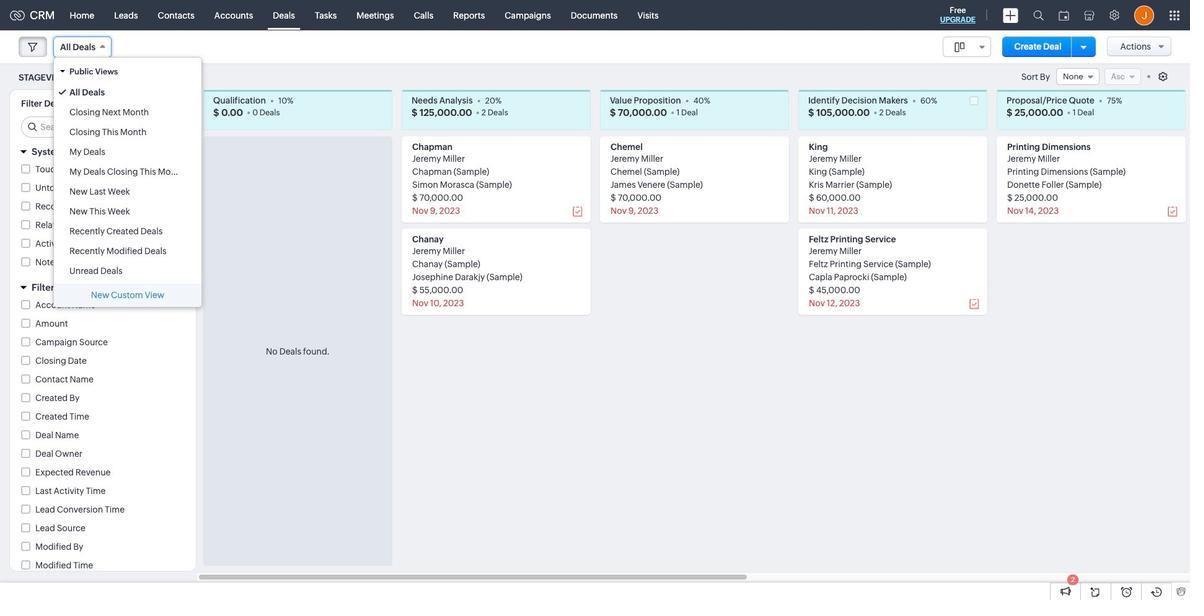 Task type: vqa. For each thing, say whether or not it's contained in the screenshot.
SIZE ICON
yes



Task type: locate. For each thing, give the bounding box(es) containing it.
logo image
[[10, 10, 25, 20]]

calendar image
[[1059, 10, 1070, 20]]

region
[[54, 82, 202, 281]]

size image
[[955, 42, 965, 53]]

None field
[[53, 37, 112, 58], [943, 37, 991, 57], [1057, 68, 1100, 85], [53, 37, 112, 58], [1057, 68, 1100, 85]]

create menu element
[[996, 0, 1026, 30]]

search element
[[1026, 0, 1052, 30]]

search image
[[1034, 10, 1044, 20]]

profile element
[[1127, 0, 1162, 30]]



Task type: describe. For each thing, give the bounding box(es) containing it.
Search text field
[[22, 117, 186, 137]]

profile image
[[1135, 5, 1154, 25]]

none field size
[[943, 37, 991, 57]]

create menu image
[[1003, 8, 1019, 23]]



